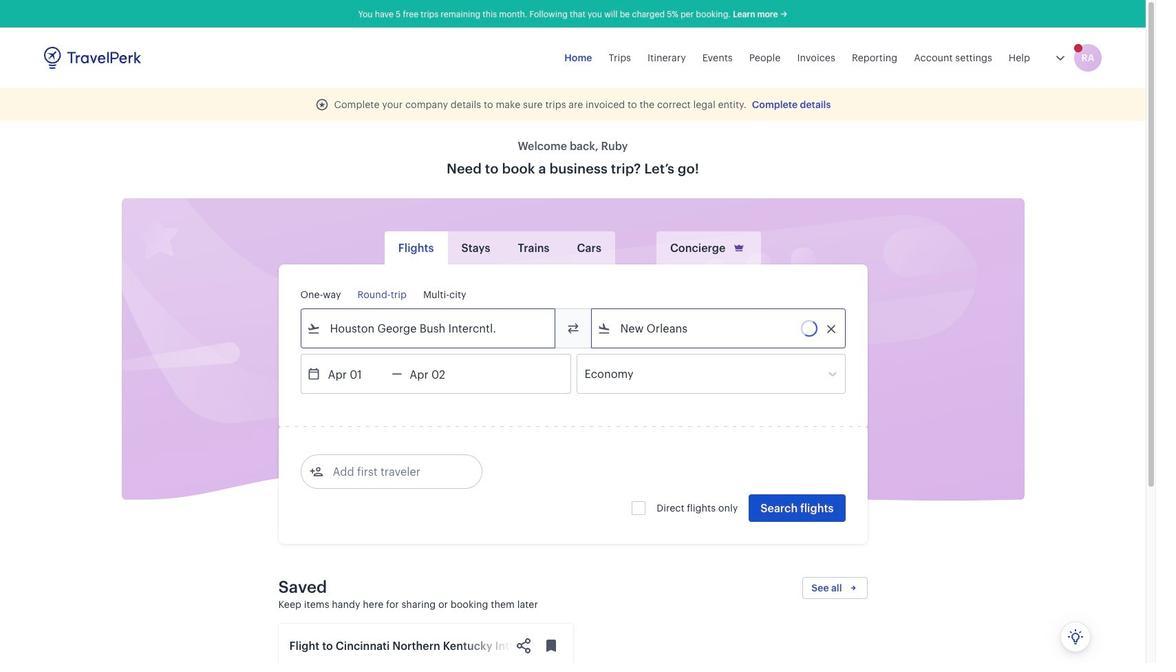 Task type: locate. For each thing, give the bounding box(es) containing it.
Depart text field
[[321, 355, 392, 393]]

To search field
[[611, 317, 827, 339]]

Return text field
[[402, 355, 474, 393]]



Task type: describe. For each thing, give the bounding box(es) containing it.
From search field
[[321, 317, 537, 339]]

Add first traveler search field
[[323, 461, 466, 483]]



